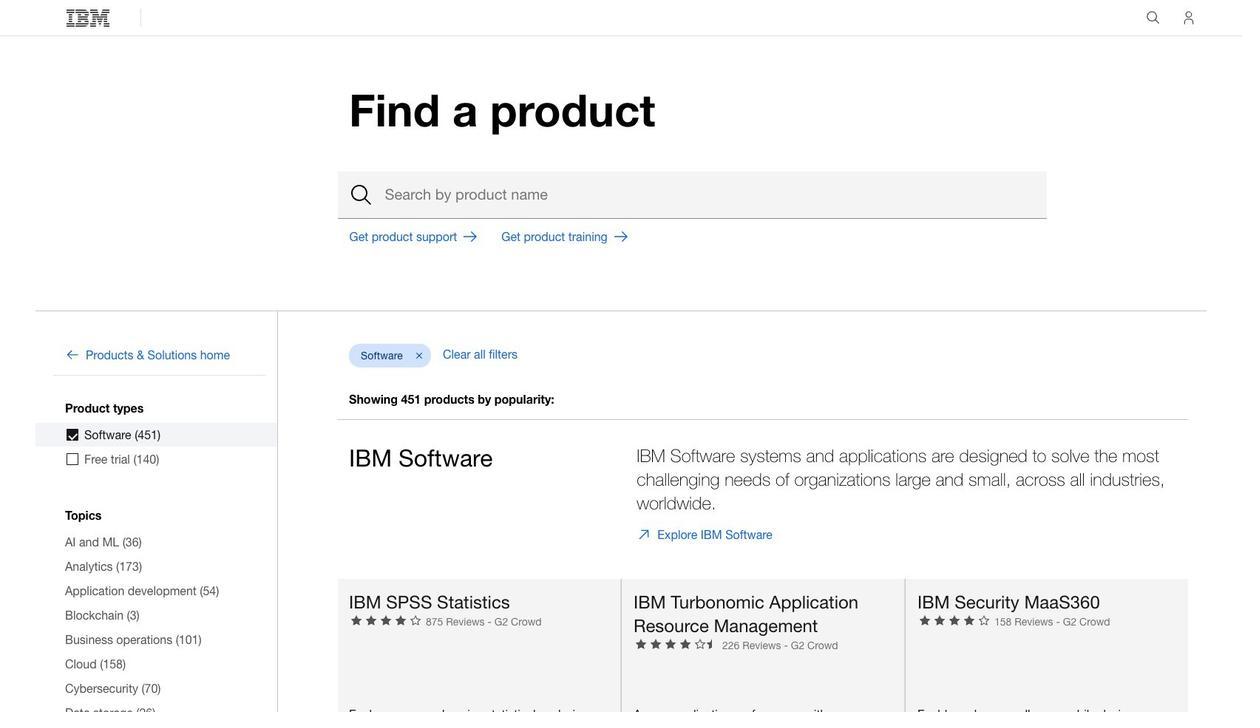 Task type: locate. For each thing, give the bounding box(es) containing it.
test region
[[337, 578, 621, 712], [621, 578, 905, 712], [905, 578, 1189, 712]]

1 test region from the left
[[337, 578, 621, 712]]

3 test region from the left
[[905, 578, 1189, 712]]



Task type: vqa. For each thing, say whether or not it's contained in the screenshot.
the Test region
yes



Task type: describe. For each thing, give the bounding box(es) containing it.
2 test region from the left
[[621, 578, 905, 712]]

Search text field
[[338, 171, 1047, 219]]

search element
[[338, 171, 1047, 219]]



